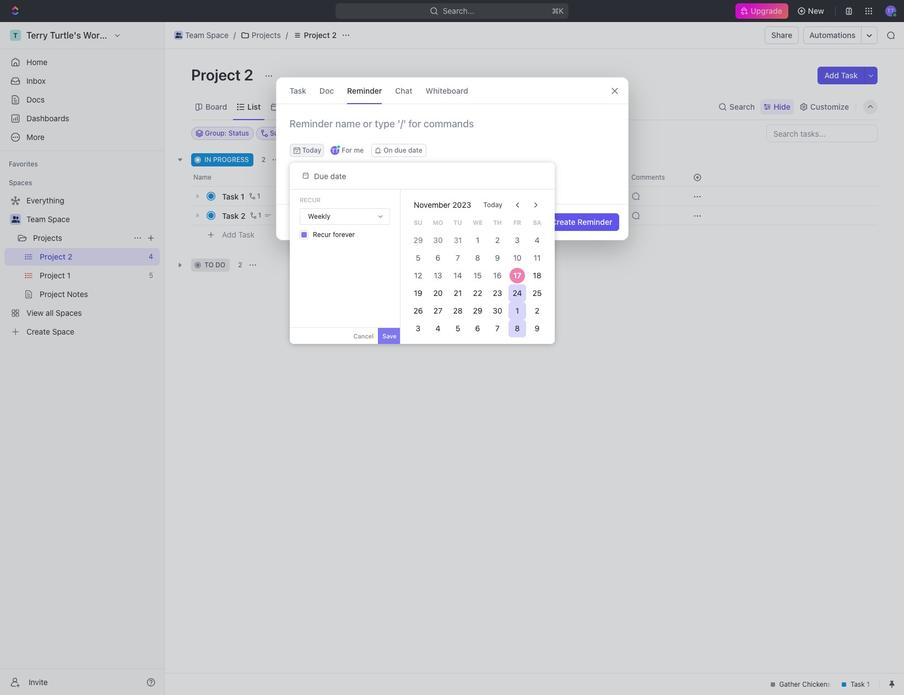 Task type: vqa. For each thing, say whether or not it's contained in the screenshot.
All Spaces
no



Task type: describe. For each thing, give the bounding box(es) containing it.
create reminder
[[552, 217, 613, 227]]

cancel
[[354, 332, 374, 340]]

dashboards link
[[4, 110, 160, 127]]

20
[[434, 288, 443, 298]]

in
[[205, 155, 211, 164]]

search
[[730, 102, 755, 111]]

1 vertical spatial 5
[[456, 324, 460, 333]]

31
[[454, 235, 462, 245]]

1 right task 1
[[257, 192, 260, 200]]

fr
[[514, 219, 521, 226]]

2 horizontal spatial add task
[[825, 71, 858, 80]]

save
[[383, 332, 397, 340]]

user group image
[[175, 33, 182, 38]]

0 horizontal spatial projects link
[[33, 229, 129, 247]]

list link
[[245, 99, 261, 114]]

0 vertical spatial team space
[[185, 30, 229, 40]]

18
[[533, 271, 542, 280]]

assignees
[[459, 129, 492, 137]]

assignees button
[[446, 127, 497, 140]]

12
[[414, 271, 422, 280]]

1 button for 2
[[248, 210, 263, 221]]

2 horizontal spatial add task button
[[818, 67, 865, 84]]

favorites button
[[4, 158, 42, 171]]

1 vertical spatial project
[[191, 66, 241, 84]]

favorites
[[9, 160, 38, 168]]

26
[[414, 306, 423, 315]]

table link
[[332, 99, 354, 114]]

progress
[[213, 155, 249, 164]]

table
[[334, 102, 354, 111]]

project 2 link
[[290, 29, 340, 42]]

task inside "dialog"
[[290, 86, 306, 95]]

upgrade
[[752, 6, 783, 15]]

0 vertical spatial projects link
[[238, 29, 284, 42]]

1 vertical spatial 3
[[416, 324, 421, 333]]

dialog containing task
[[276, 77, 629, 240]]

calendar
[[281, 102, 314, 111]]

reminder button
[[347, 78, 382, 104]]

25
[[533, 288, 542, 298]]

november
[[414, 200, 451, 209]]

project inside project 2 link
[[304, 30, 330, 40]]

0 vertical spatial 7
[[456, 253, 460, 262]]

to
[[205, 261, 214, 269]]

16
[[494, 271, 502, 280]]

Search tasks... text field
[[767, 125, 878, 142]]

we
[[473, 219, 483, 226]]

today button
[[477, 196, 509, 214]]

2 vertical spatial add task
[[222, 230, 255, 239]]

0 horizontal spatial 30
[[433, 235, 443, 245]]

10
[[513, 253, 522, 262]]

mo
[[433, 219, 443, 226]]

search button
[[716, 99, 759, 114]]

1 down the 24
[[516, 306, 519, 315]]

27
[[434, 306, 443, 315]]

board
[[206, 102, 227, 111]]

doc button
[[320, 78, 334, 104]]

dashboards
[[26, 114, 69, 123]]

gantt link
[[372, 99, 395, 114]]

docs
[[26, 95, 45, 104]]

to do
[[205, 261, 226, 269]]

0 vertical spatial space
[[206, 30, 229, 40]]

team space inside "tree"
[[26, 214, 70, 224]]

tu
[[454, 219, 462, 226]]

1 horizontal spatial team space link
[[171, 29, 231, 42]]

task 2
[[222, 211, 246, 220]]

hide
[[774, 102, 791, 111]]

0 horizontal spatial 8
[[475, 253, 480, 262]]

recur for recur forever
[[313, 230, 331, 239]]

calendar link
[[279, 99, 314, 114]]

1 right task 2
[[258, 211, 261, 219]]

chat
[[395, 86, 413, 95]]

24
[[513, 288, 522, 298]]

invite
[[29, 677, 48, 687]]

1 / from the left
[[234, 30, 236, 40]]

23
[[493, 288, 502, 298]]

doc
[[320, 86, 334, 95]]

do
[[216, 261, 226, 269]]

docs link
[[4, 91, 160, 109]]

inbox
[[26, 76, 46, 85]]

11
[[534, 253, 541, 262]]

customize
[[811, 102, 849, 111]]

new button
[[793, 2, 831, 20]]

sa
[[533, 219, 542, 226]]

home
[[26, 57, 48, 67]]

weekly
[[308, 212, 331, 220]]

1 vertical spatial 8
[[515, 324, 520, 333]]

sidebar navigation
[[0, 22, 165, 695]]

22
[[473, 288, 482, 298]]

1 vertical spatial add task
[[296, 155, 325, 164]]

1 horizontal spatial projects
[[252, 30, 281, 40]]

28
[[453, 306, 463, 315]]

team inside "tree"
[[26, 214, 46, 224]]

task up the due date text box
[[311, 155, 325, 164]]

0 vertical spatial project 2
[[304, 30, 337, 40]]



Task type: locate. For each thing, give the bounding box(es) containing it.
2 vertical spatial add
[[222, 230, 236, 239]]

project 2
[[304, 30, 337, 40], [191, 66, 257, 84]]

1 vertical spatial add task button
[[283, 153, 330, 166]]

recur forever
[[313, 230, 355, 239]]

/
[[234, 30, 236, 40], [286, 30, 288, 40]]

upgrade link
[[736, 3, 789, 19]]

in progress
[[205, 155, 249, 164]]

1 vertical spatial 4
[[436, 324, 441, 333]]

0 horizontal spatial team
[[26, 214, 46, 224]]

1 horizontal spatial add task button
[[283, 153, 330, 166]]

0 horizontal spatial today
[[302, 146, 321, 154]]

task up the customize
[[842, 71, 858, 80]]

1 vertical spatial 29
[[473, 306, 483, 315]]

4
[[535, 235, 540, 245], [436, 324, 441, 333]]

0 vertical spatial 5
[[416, 253, 421, 262]]

0 horizontal spatial add
[[222, 230, 236, 239]]

task down task 2
[[238, 230, 255, 239]]

add task button down task 2
[[217, 228, 259, 241]]

1 vertical spatial team
[[26, 214, 46, 224]]

9
[[495, 253, 500, 262], [535, 324, 540, 333]]

0 horizontal spatial 9
[[495, 253, 500, 262]]

gantt
[[374, 102, 395, 111]]

1 horizontal spatial 5
[[456, 324, 460, 333]]

1 horizontal spatial team
[[185, 30, 204, 40]]

0 horizontal spatial 29
[[414, 235, 423, 245]]

1 button right task 1
[[247, 191, 262, 202]]

4 up the 11
[[535, 235, 540, 245]]

0 horizontal spatial space
[[48, 214, 70, 224]]

today inside button
[[484, 201, 503, 209]]

1 horizontal spatial 6
[[476, 324, 480, 333]]

1 vertical spatial projects
[[33, 233, 62, 243]]

1 vertical spatial team space
[[26, 214, 70, 224]]

weekly button
[[300, 209, 390, 224]]

add down task 2
[[222, 230, 236, 239]]

5 up 12
[[416, 253, 421, 262]]

reminder
[[347, 86, 382, 95], [578, 217, 613, 227]]

0 horizontal spatial 5
[[416, 253, 421, 262]]

list
[[248, 102, 261, 111]]

recur up weekly
[[300, 196, 321, 203]]

3 up 10
[[515, 235, 520, 245]]

⌘k
[[552, 6, 564, 15]]

today inside dropdown button
[[302, 146, 321, 154]]

0 horizontal spatial 4
[[436, 324, 441, 333]]

13
[[434, 271, 442, 280]]

customize button
[[796, 99, 853, 114]]

task button
[[290, 78, 306, 104]]

add task button up the customize
[[818, 67, 865, 84]]

1 vertical spatial 30
[[493, 306, 503, 315]]

0 horizontal spatial team space link
[[26, 211, 158, 228]]

0 vertical spatial add task
[[825, 71, 858, 80]]

0 horizontal spatial projects
[[33, 233, 62, 243]]

0 horizontal spatial 7
[[456, 253, 460, 262]]

su
[[414, 219, 423, 226]]

0 horizontal spatial team space
[[26, 214, 70, 224]]

8 up 15
[[475, 253, 480, 262]]

space
[[206, 30, 229, 40], [48, 214, 70, 224]]

Reminder na﻿me or type '/' for commands text field
[[276, 117, 628, 144]]

30 down the 23
[[493, 306, 503, 315]]

2
[[332, 30, 337, 40], [244, 66, 253, 84], [262, 155, 266, 164], [241, 211, 246, 220], [495, 235, 500, 245], [238, 261, 242, 269], [535, 306, 540, 315]]

0 vertical spatial 6
[[436, 253, 441, 262]]

forever
[[333, 230, 355, 239]]

tree containing team space
[[4, 192, 160, 341]]

new
[[808, 6, 825, 15]]

hide button
[[761, 99, 794, 114]]

1 vertical spatial 7
[[496, 324, 500, 333]]

project
[[304, 30, 330, 40], [191, 66, 241, 84]]

projects inside "tree"
[[33, 233, 62, 243]]

7 down the 23
[[496, 324, 500, 333]]

29
[[414, 235, 423, 245], [473, 306, 483, 315]]

6
[[436, 253, 441, 262], [476, 324, 480, 333]]

today
[[302, 146, 321, 154], [484, 201, 503, 209]]

3 down 26
[[416, 324, 421, 333]]

add for add task button to the left
[[222, 230, 236, 239]]

1 horizontal spatial add task
[[296, 155, 325, 164]]

1 vertical spatial projects link
[[33, 229, 129, 247]]

space inside "tree"
[[48, 214, 70, 224]]

team space right user group icon
[[185, 30, 229, 40]]

1 horizontal spatial 8
[[515, 324, 520, 333]]

team space right user group image
[[26, 214, 70, 224]]

1 horizontal spatial project
[[304, 30, 330, 40]]

0 vertical spatial add task button
[[818, 67, 865, 84]]

1 vertical spatial 9
[[535, 324, 540, 333]]

tree
[[4, 192, 160, 341]]

task down task 1
[[222, 211, 239, 220]]

0 horizontal spatial project 2
[[191, 66, 257, 84]]

1 horizontal spatial projects link
[[238, 29, 284, 42]]

team right user group image
[[26, 214, 46, 224]]

task up task 2
[[222, 192, 239, 201]]

team space link
[[171, 29, 231, 42], [26, 211, 158, 228]]

add task down task 2
[[222, 230, 255, 239]]

8
[[475, 253, 480, 262], [515, 324, 520, 333]]

0 vertical spatial add
[[825, 71, 840, 80]]

1 horizontal spatial 30
[[493, 306, 503, 315]]

chat button
[[395, 78, 413, 104]]

recur for recur
[[300, 196, 321, 203]]

1 vertical spatial reminder
[[578, 217, 613, 227]]

1 button
[[247, 191, 262, 202], [248, 210, 263, 221]]

add task button down calendar link
[[283, 153, 330, 166]]

1 horizontal spatial 9
[[535, 324, 540, 333]]

9 down 25
[[535, 324, 540, 333]]

1 vertical spatial 1 button
[[248, 210, 263, 221]]

reminder right create
[[578, 217, 613, 227]]

add down calendar link
[[296, 155, 309, 164]]

home link
[[4, 53, 160, 71]]

dialog
[[276, 77, 629, 240]]

0 vertical spatial team space link
[[171, 29, 231, 42]]

0 vertical spatial 4
[[535, 235, 540, 245]]

2 vertical spatial add task button
[[217, 228, 259, 241]]

0 horizontal spatial 6
[[436, 253, 441, 262]]

recur
[[300, 196, 321, 203], [313, 230, 331, 239]]

1 horizontal spatial team space
[[185, 30, 229, 40]]

2 horizontal spatial add
[[825, 71, 840, 80]]

0 vertical spatial recur
[[300, 196, 321, 203]]

team
[[185, 30, 204, 40], [26, 214, 46, 224]]

0 vertical spatial 30
[[433, 235, 443, 245]]

1 down we
[[476, 235, 480, 245]]

6 down 22
[[476, 324, 480, 333]]

search...
[[443, 6, 475, 15]]

0 vertical spatial 29
[[414, 235, 423, 245]]

today down "calendar"
[[302, 146, 321, 154]]

space right user group image
[[48, 214, 70, 224]]

1 vertical spatial recur
[[313, 230, 331, 239]]

1 up task 2
[[241, 192, 245, 201]]

1 horizontal spatial 7
[[496, 324, 500, 333]]

reminder inside 'button'
[[578, 217, 613, 227]]

0 horizontal spatial /
[[234, 30, 236, 40]]

add task
[[825, 71, 858, 80], [296, 155, 325, 164], [222, 230, 255, 239]]

team space
[[185, 30, 229, 40], [26, 214, 70, 224]]

0 horizontal spatial project
[[191, 66, 241, 84]]

21
[[454, 288, 462, 298]]

0 vertical spatial project
[[304, 30, 330, 40]]

user group image
[[11, 216, 20, 223]]

add for add task button to the right
[[825, 71, 840, 80]]

add task up the due date text box
[[296, 155, 325, 164]]

1 vertical spatial project 2
[[191, 66, 257, 84]]

0 vertical spatial team
[[185, 30, 204, 40]]

inbox link
[[4, 72, 160, 90]]

6 up the "13"
[[436, 253, 441, 262]]

create
[[552, 217, 576, 227]]

8 down the 24
[[515, 324, 520, 333]]

task 1
[[222, 192, 245, 201]]

1 horizontal spatial /
[[286, 30, 288, 40]]

0 vertical spatial reminder
[[347, 86, 382, 95]]

1 horizontal spatial add
[[296, 155, 309, 164]]

0 vertical spatial projects
[[252, 30, 281, 40]]

15
[[474, 271, 482, 280]]

2 / from the left
[[286, 30, 288, 40]]

team right user group icon
[[185, 30, 204, 40]]

0 vertical spatial today
[[302, 146, 321, 154]]

add
[[825, 71, 840, 80], [296, 155, 309, 164], [222, 230, 236, 239]]

Due date text field
[[314, 171, 406, 181]]

2023
[[453, 200, 471, 209]]

add up the customize
[[825, 71, 840, 80]]

17
[[514, 271, 522, 280]]

0 horizontal spatial reminder
[[347, 86, 382, 95]]

whiteboard button
[[426, 78, 468, 104]]

share
[[772, 30, 793, 40]]

0 vertical spatial 8
[[475, 253, 480, 262]]

0 vertical spatial 3
[[515, 235, 520, 245]]

create reminder button
[[545, 213, 619, 231]]

recur down weekly
[[313, 230, 331, 239]]

1 horizontal spatial reminder
[[578, 217, 613, 227]]

1 button right task 2
[[248, 210, 263, 221]]

share button
[[765, 26, 800, 44]]

th
[[493, 219, 502, 226]]

1 vertical spatial today
[[484, 201, 503, 209]]

spaces
[[9, 179, 32, 187]]

november 2023
[[414, 200, 471, 209]]

30 down mo
[[433, 235, 443, 245]]

9 up 16
[[495, 253, 500, 262]]

1 vertical spatial space
[[48, 214, 70, 224]]

add task up the customize
[[825, 71, 858, 80]]

1 button for 1
[[247, 191, 262, 202]]

0 vertical spatial 1 button
[[247, 191, 262, 202]]

space right user group icon
[[206, 30, 229, 40]]

automations
[[810, 30, 856, 40]]

0 vertical spatial 9
[[495, 253, 500, 262]]

1 horizontal spatial 29
[[473, 306, 483, 315]]

1 horizontal spatial project 2
[[304, 30, 337, 40]]

1 vertical spatial team space link
[[26, 211, 158, 228]]

tree inside "sidebar" navigation
[[4, 192, 160, 341]]

0 horizontal spatial add task button
[[217, 228, 259, 241]]

1 horizontal spatial space
[[206, 30, 229, 40]]

0 horizontal spatial add task
[[222, 230, 255, 239]]

29 down 22
[[473, 306, 483, 315]]

1 vertical spatial add
[[296, 155, 309, 164]]

5 down the 28
[[456, 324, 460, 333]]

1 horizontal spatial 3
[[515, 235, 520, 245]]

1 horizontal spatial today
[[484, 201, 503, 209]]

today button
[[290, 144, 324, 157]]

1 horizontal spatial 4
[[535, 235, 540, 245]]

7
[[456, 253, 460, 262], [496, 324, 500, 333]]

board link
[[203, 99, 227, 114]]

0 horizontal spatial 3
[[416, 324, 421, 333]]

task up "calendar"
[[290, 86, 306, 95]]

7 down 31
[[456, 253, 460, 262]]

whiteboard
[[426, 86, 468, 95]]

reminder up gantt "link" at top left
[[347, 86, 382, 95]]

14
[[454, 271, 462, 280]]

team space link inside "tree"
[[26, 211, 158, 228]]

projects
[[252, 30, 281, 40], [33, 233, 62, 243]]

19
[[414, 288, 423, 298]]

29 down su
[[414, 235, 423, 245]]

automations button
[[804, 27, 862, 44]]

today up the th
[[484, 201, 503, 209]]

4 down 27
[[436, 324, 441, 333]]

1 vertical spatial 6
[[476, 324, 480, 333]]



